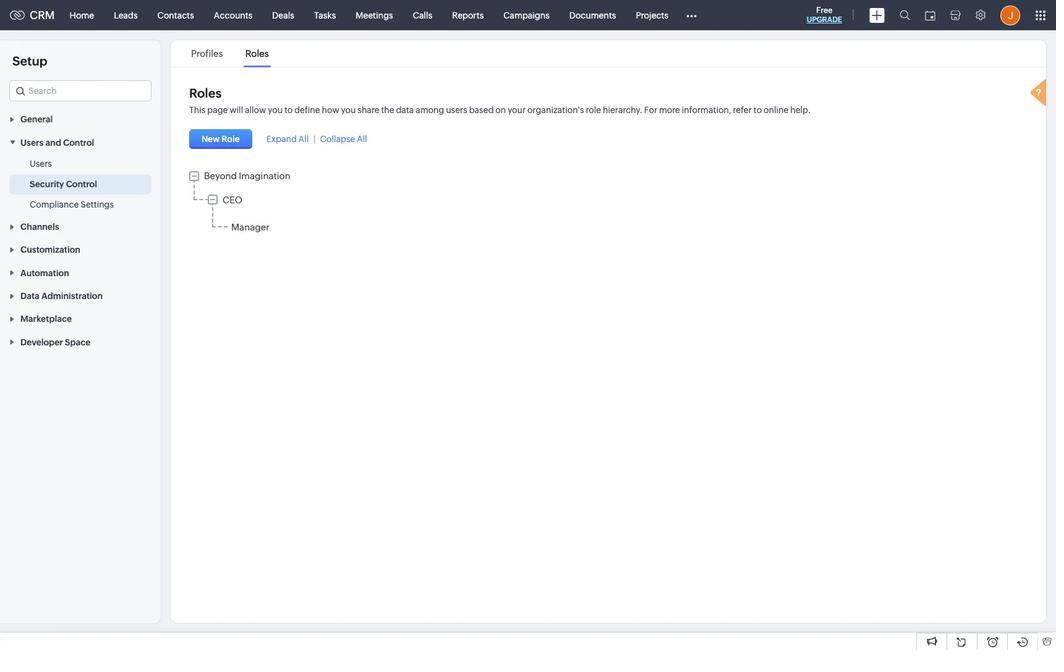 Task type: describe. For each thing, give the bounding box(es) containing it.
beyond imagination
[[204, 171, 291, 181]]

page
[[207, 105, 228, 115]]

users for users
[[30, 159, 52, 169]]

on
[[496, 105, 506, 115]]

security control
[[30, 179, 97, 189]]

create menu element
[[862, 0, 893, 30]]

setup
[[12, 54, 47, 68]]

settings
[[81, 200, 114, 210]]

roles link
[[244, 48, 271, 59]]

information,
[[682, 105, 732, 115]]

free
[[817, 6, 833, 15]]

security control link
[[30, 178, 97, 190]]

based
[[469, 105, 494, 115]]

documents
[[570, 10, 617, 20]]

manager
[[231, 222, 270, 233]]

calendar image
[[926, 10, 936, 20]]

and
[[45, 138, 61, 148]]

profile element
[[994, 0, 1028, 30]]

new role
[[202, 134, 240, 144]]

campaigns link
[[494, 0, 560, 30]]

for
[[645, 105, 658, 115]]

accounts
[[214, 10, 253, 20]]

group for this page will allow you to define how you share the data among users based on your organization's role hierarchy. for more information, refer to online help.
[[189, 171, 1028, 237]]

among
[[416, 105, 444, 115]]

calls link
[[403, 0, 443, 30]]

users and control button
[[0, 131, 161, 154]]

1 vertical spatial roles
[[189, 86, 222, 100]]

meetings link
[[346, 0, 403, 30]]

leads
[[114, 10, 138, 20]]

automation
[[20, 268, 69, 278]]

campaigns
[[504, 10, 550, 20]]

1 horizontal spatial roles
[[245, 48, 269, 59]]

compliance settings
[[30, 200, 114, 210]]

the
[[381, 105, 395, 115]]

free upgrade
[[807, 6, 843, 24]]

calls
[[413, 10, 433, 20]]

data administration button
[[0, 284, 161, 308]]

share
[[358, 105, 380, 115]]

reports link
[[443, 0, 494, 30]]

new role button
[[189, 129, 252, 149]]

more
[[660, 105, 681, 115]]

developer space button
[[0, 331, 161, 354]]

profiles link
[[189, 48, 225, 59]]

customization
[[20, 245, 80, 255]]

Other Modules field
[[679, 5, 705, 25]]

control inside security control link
[[66, 179, 97, 189]]

reports
[[452, 10, 484, 20]]

define
[[295, 105, 320, 115]]

2 to from the left
[[754, 105, 762, 115]]

data
[[20, 291, 40, 301]]

tasks link
[[304, 0, 346, 30]]

upgrade
[[807, 15, 843, 24]]

hierarchy.
[[603, 105, 643, 115]]

profiles
[[191, 48, 223, 59]]

collapse
[[320, 134, 355, 144]]

role
[[222, 134, 240, 144]]

1 all from the left
[[299, 134, 309, 144]]

administration
[[41, 291, 103, 301]]

general button
[[0, 108, 161, 131]]

tasks
[[314, 10, 336, 20]]

users and control
[[20, 138, 94, 148]]

help image
[[1028, 77, 1053, 111]]

2 all from the left
[[357, 134, 367, 144]]

developer space
[[20, 338, 91, 348]]

1 you from the left
[[268, 105, 283, 115]]

deals link
[[263, 0, 304, 30]]

organization's
[[528, 105, 584, 115]]

new
[[202, 134, 220, 144]]

users link
[[30, 158, 52, 170]]

users for users and control
[[20, 138, 44, 148]]

list containing profiles
[[180, 40, 280, 67]]

general
[[20, 115, 53, 125]]

1 to from the left
[[285, 105, 293, 115]]



Task type: vqa. For each thing, say whether or not it's contained in the screenshot.
Search Applications "text box"
no



Task type: locate. For each thing, give the bounding box(es) containing it.
compliance settings link
[[30, 198, 114, 211]]

customization button
[[0, 238, 161, 261]]

roles
[[245, 48, 269, 59], [189, 86, 222, 100]]

will
[[230, 105, 243, 115]]

group
[[189, 171, 1028, 237], [208, 194, 1028, 236]]

control down general dropdown button
[[63, 138, 94, 148]]

data administration
[[20, 291, 103, 301]]

search image
[[900, 10, 911, 20]]

0 vertical spatial control
[[63, 138, 94, 148]]

role
[[586, 105, 601, 115]]

list
[[180, 40, 280, 67]]

0 horizontal spatial you
[[268, 105, 283, 115]]

allow
[[245, 105, 266, 115]]

create menu image
[[870, 8, 885, 23]]

profile image
[[1001, 5, 1021, 25]]

0 horizontal spatial to
[[285, 105, 293, 115]]

your
[[508, 105, 526, 115]]

marketplace
[[20, 315, 72, 324]]

documents link
[[560, 0, 626, 30]]

crm
[[30, 9, 55, 22]]

you right 'how'
[[341, 105, 356, 115]]

accounts link
[[204, 0, 263, 30]]

2 you from the left
[[341, 105, 356, 115]]

data
[[396, 105, 414, 115]]

all
[[299, 134, 309, 144], [357, 134, 367, 144]]

ceo
[[223, 195, 242, 206]]

to
[[285, 105, 293, 115], [754, 105, 762, 115]]

all right "collapse"
[[357, 134, 367, 144]]

None field
[[9, 80, 152, 101]]

0 horizontal spatial roles
[[189, 86, 222, 100]]

deals
[[272, 10, 294, 20]]

users
[[446, 105, 468, 115]]

this page will allow you to define how you share the data among users based on your organization's role hierarchy. for more information, refer to online help.
[[189, 105, 811, 115]]

control up compliance settings
[[66, 179, 97, 189]]

to right refer at the right top of page
[[754, 105, 762, 115]]

marketplace button
[[0, 308, 161, 331]]

help.
[[791, 105, 811, 115]]

users left the and
[[20, 138, 44, 148]]

security
[[30, 179, 64, 189]]

1 vertical spatial users
[[30, 159, 52, 169]]

beyond
[[204, 171, 237, 181]]

meetings
[[356, 10, 393, 20]]

contacts link
[[148, 0, 204, 30]]

search element
[[893, 0, 918, 30]]

leads link
[[104, 0, 148, 30]]

how
[[322, 105, 340, 115]]

group for beyond imagination
[[208, 194, 1028, 236]]

users up security
[[30, 159, 52, 169]]

users inside dropdown button
[[20, 138, 44, 148]]

all left the |
[[299, 134, 309, 144]]

to left define
[[285, 105, 293, 115]]

you
[[268, 105, 283, 115], [341, 105, 356, 115]]

expand
[[266, 134, 297, 144]]

home
[[70, 10, 94, 20]]

control inside users and control dropdown button
[[63, 138, 94, 148]]

contacts
[[158, 10, 194, 20]]

0 vertical spatial users
[[20, 138, 44, 148]]

compliance
[[30, 200, 79, 210]]

imagination
[[239, 171, 291, 181]]

developer
[[20, 338, 63, 348]]

0 vertical spatial roles
[[245, 48, 269, 59]]

control
[[63, 138, 94, 148], [66, 179, 97, 189]]

this
[[189, 105, 206, 115]]

0 horizontal spatial all
[[299, 134, 309, 144]]

1 horizontal spatial you
[[341, 105, 356, 115]]

roles up this
[[189, 86, 222, 100]]

channels
[[20, 222, 59, 232]]

home link
[[60, 0, 104, 30]]

users inside "region"
[[30, 159, 52, 169]]

group inside group
[[208, 194, 1028, 236]]

automation button
[[0, 261, 161, 284]]

manager link
[[231, 222, 270, 233]]

online
[[764, 105, 789, 115]]

channels button
[[0, 215, 161, 238]]

|
[[314, 134, 315, 144]]

projects link
[[626, 0, 679, 30]]

expand all | collapse all
[[266, 134, 367, 144]]

1 horizontal spatial to
[[754, 105, 762, 115]]

space
[[65, 338, 91, 348]]

group containing beyond imagination
[[189, 171, 1028, 237]]

roles down accounts
[[245, 48, 269, 59]]

crm link
[[10, 9, 55, 22]]

projects
[[636, 10, 669, 20]]

1 vertical spatial control
[[66, 179, 97, 189]]

users
[[20, 138, 44, 148], [30, 159, 52, 169]]

ceo link
[[223, 195, 242, 206]]

new role link
[[189, 129, 254, 149]]

users and control region
[[0, 154, 161, 215]]

Search text field
[[10, 81, 151, 101]]

group containing ceo
[[208, 194, 1028, 236]]

1 horizontal spatial all
[[357, 134, 367, 144]]

you right allow
[[268, 105, 283, 115]]

refer
[[733, 105, 752, 115]]



